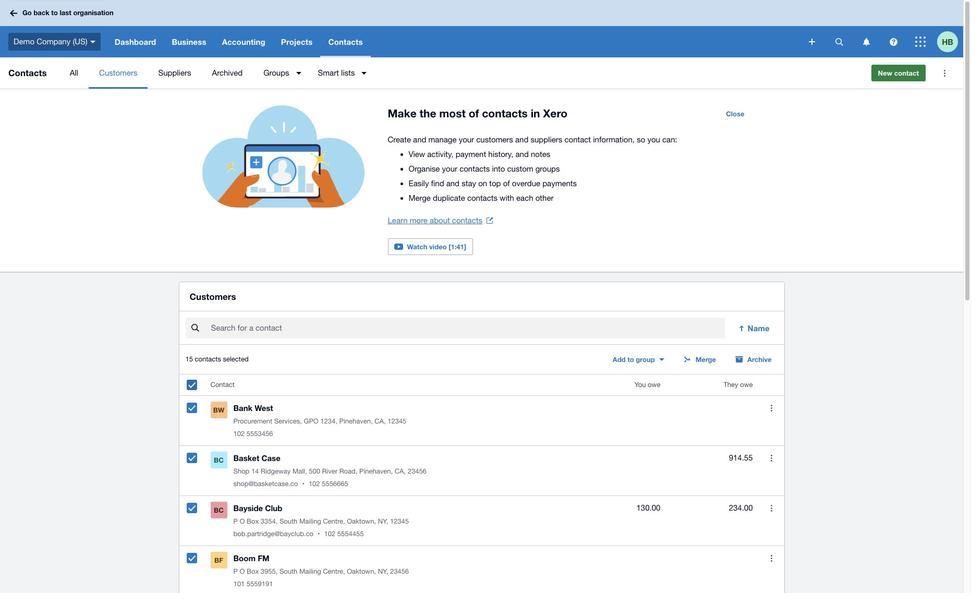 Task type: locate. For each thing, give the bounding box(es) containing it.
1 horizontal spatial owe
[[740, 381, 753, 389]]

top
[[489, 179, 501, 188]]

23456 inside boom fm p o box 3955, south mailing centre, oaktown, ny, 23456 101 5559191
[[390, 568, 409, 576]]

2 mailing from the top
[[299, 568, 321, 576]]

new contact button
[[871, 65, 926, 81]]

bc left bayside
[[214, 506, 224, 514]]

p inside boom fm p o box 3955, south mailing centre, oaktown, ny, 23456 101 5559191
[[233, 568, 238, 576]]

1 horizontal spatial merge
[[696, 355, 716, 364]]

1 vertical spatial p
[[233, 568, 238, 576]]

1 horizontal spatial of
[[503, 179, 510, 188]]

12345 inside bank west procurement services, gpo 1234, pinehaven, ca, 12345 102 5553456
[[388, 417, 407, 425]]

0 horizontal spatial customers
[[99, 68, 137, 77]]

mailing for fm
[[299, 568, 321, 576]]

1 vertical spatial •
[[318, 530, 320, 538]]

23456
[[408, 468, 427, 475], [390, 568, 409, 576]]

mailing up the bob.partridge@bayclub.co
[[299, 518, 321, 525]]

south
[[280, 518, 298, 525], [280, 568, 298, 576]]

2 ny, from the top
[[378, 568, 388, 576]]

1 vertical spatial box
[[247, 568, 259, 576]]

new
[[878, 69, 893, 77]]

0 horizontal spatial of
[[469, 107, 479, 120]]

1 box from the top
[[247, 518, 259, 525]]

1 vertical spatial 23456
[[390, 568, 409, 576]]

pinehaven, inside basket case shop 14 ridgeway mall, 500 river road, pinehaven, ca, 23456 shop@basketcase.co • 102 5556665
[[359, 468, 393, 475]]

102 left '5554455'
[[324, 530, 336, 538]]

1 vertical spatial merge
[[696, 355, 716, 364]]

oaktown, up '5554455'
[[347, 518, 376, 525]]

0 vertical spatial 102
[[233, 430, 245, 438]]

•
[[302, 480, 305, 488], [318, 530, 320, 538]]

1 centre, from the top
[[323, 518, 345, 525]]

1 vertical spatial bc
[[214, 506, 224, 514]]

of right top
[[503, 179, 510, 188]]

contact list table element
[[179, 375, 784, 593]]

south inside boom fm p o box 3955, south mailing centre, oaktown, ny, 23456 101 5559191
[[280, 568, 298, 576]]

about
[[430, 216, 450, 225]]

0 vertical spatial mailing
[[299, 518, 321, 525]]

914.55
[[729, 453, 753, 462]]

0 vertical spatial oaktown,
[[347, 518, 376, 525]]

manage
[[429, 135, 457, 144]]

oaktown, for boom fm
[[347, 568, 376, 576]]

to right add
[[628, 355, 634, 364]]

101
[[233, 580, 245, 588]]

pinehaven, right the road,
[[359, 468, 393, 475]]

2 oaktown, from the top
[[347, 568, 376, 576]]

102 down procurement
[[233, 430, 245, 438]]

archive
[[748, 355, 772, 364]]

0 vertical spatial bc
[[214, 456, 224, 464]]

case
[[262, 453, 281, 463]]

0 vertical spatial contacts
[[328, 37, 363, 46]]

contacts
[[328, 37, 363, 46], [8, 67, 47, 78]]

23456 inside basket case shop 14 ridgeway mall, 500 river road, pinehaven, ca, 23456 shop@basketcase.co • 102 5556665
[[408, 468, 427, 475]]

1 horizontal spatial your
[[459, 135, 474, 144]]

2 more row options image from the top
[[771, 455, 773, 462]]

0 vertical spatial 23456
[[408, 468, 427, 475]]

go
[[22, 8, 32, 17]]

0 horizontal spatial to
[[51, 8, 58, 17]]

p down bayside
[[233, 518, 238, 525]]

0 vertical spatial ny,
[[378, 518, 388, 525]]

1 vertical spatial ny,
[[378, 568, 388, 576]]

oaktown, inside bayside club p o box 3354, south mailing centre, oaktown, ny, 12345 bob.partridge@bayclub.co • 102 5554455
[[347, 518, 376, 525]]

0 vertical spatial ca,
[[375, 417, 386, 425]]

[1:41]
[[449, 243, 466, 251]]

3 more row options button from the top
[[761, 498, 782, 519]]

merge
[[409, 194, 431, 202], [696, 355, 716, 364]]

centre, inside boom fm p o box 3955, south mailing centre, oaktown, ny, 23456 101 5559191
[[323, 568, 345, 576]]

mailing inside boom fm p o box 3955, south mailing centre, oaktown, ny, 23456 101 5559191
[[299, 568, 321, 576]]

o up 101
[[240, 568, 245, 576]]

your down activity,
[[442, 164, 457, 173]]

south right 3955,
[[280, 568, 298, 576]]

banner containing hb
[[0, 0, 964, 57]]

svg image left 'hb'
[[916, 37, 926, 47]]

p inside bayside club p o box 3354, south mailing centre, oaktown, ny, 12345 bob.partridge@bayclub.co • 102 5554455
[[233, 518, 238, 525]]

0 vertical spatial o
[[240, 518, 245, 525]]

more row options image
[[771, 405, 773, 411], [771, 455, 773, 462], [771, 505, 773, 512], [771, 555, 773, 562]]

0 horizontal spatial ca,
[[375, 417, 386, 425]]

12345 inside bayside club p o box 3354, south mailing centre, oaktown, ny, 12345 bob.partridge@bayclub.co • 102 5554455
[[390, 518, 409, 525]]

procurement
[[233, 417, 272, 425]]

pinehaven, right '1234,'
[[339, 417, 373, 425]]

banner
[[0, 0, 964, 57]]

menu
[[59, 57, 863, 89]]

2 vertical spatial 102
[[324, 530, 336, 538]]

mailing inside bayside club p o box 3354, south mailing centre, oaktown, ny, 12345 bob.partridge@bayclub.co • 102 5554455
[[299, 518, 321, 525]]

oaktown, for bayside club
[[347, 518, 376, 525]]

boom
[[233, 554, 256, 563]]

0 vertical spatial customers
[[99, 68, 137, 77]]

go back to last organisation
[[22, 8, 114, 17]]

in
[[531, 107, 540, 120]]

0 horizontal spatial •
[[302, 480, 305, 488]]

more row options button for case
[[761, 448, 782, 469]]

contact right suppliers
[[565, 135, 591, 144]]

contact inside button
[[895, 69, 919, 77]]

owe right they
[[740, 381, 753, 389]]

contact
[[210, 381, 235, 389]]

box for boom
[[247, 568, 259, 576]]

Search for a contact field
[[210, 318, 725, 338]]

video
[[429, 243, 447, 251]]

suppliers
[[158, 68, 191, 77]]

south inside bayside club p o box 3354, south mailing centre, oaktown, ny, 12345 bob.partridge@bayclub.co • 102 5554455
[[280, 518, 298, 525]]

0 horizontal spatial contacts
[[8, 67, 47, 78]]

overdue
[[512, 179, 540, 188]]

svg image left go
[[10, 10, 17, 16]]

0 vertical spatial merge
[[409, 194, 431, 202]]

ca, right '1234,'
[[375, 417, 386, 425]]

1 vertical spatial of
[[503, 179, 510, 188]]

4 more row options button from the top
[[761, 548, 782, 569]]

merge down easily
[[409, 194, 431, 202]]

1 o from the top
[[240, 518, 245, 525]]

and up view
[[413, 135, 426, 144]]

1 ny, from the top
[[378, 518, 388, 525]]

contact right new
[[895, 69, 919, 77]]

2 p from the top
[[233, 568, 238, 576]]

merge inside button
[[696, 355, 716, 364]]

0 vertical spatial svg image
[[10, 10, 17, 16]]

all button
[[59, 57, 89, 89]]

1 vertical spatial 102
[[309, 480, 320, 488]]

groups
[[536, 164, 560, 173]]

1 vertical spatial svg image
[[916, 37, 926, 47]]

5556665
[[322, 480, 348, 488]]

1 more row options button from the top
[[761, 398, 782, 418]]

• left '5554455'
[[318, 530, 320, 538]]

0 vertical spatial contact
[[895, 69, 919, 77]]

2 more row options button from the top
[[761, 448, 782, 469]]

5554455
[[337, 530, 364, 538]]

new contact
[[878, 69, 919, 77]]

0 vertical spatial centre,
[[323, 518, 345, 525]]

23456 for basket case
[[408, 468, 427, 475]]

customers
[[476, 135, 513, 144]]

1 horizontal spatial to
[[628, 355, 634, 364]]

0 horizontal spatial your
[[442, 164, 457, 173]]

contacts up lists
[[328, 37, 363, 46]]

0 vertical spatial •
[[302, 480, 305, 488]]

23456 for boom fm
[[390, 568, 409, 576]]

• inside basket case shop 14 ridgeway mall, 500 river road, pinehaven, ca, 23456 shop@basketcase.co • 102 5556665
[[302, 480, 305, 488]]

add
[[613, 355, 626, 364]]

0 horizontal spatial svg image
[[10, 10, 17, 16]]

box for bayside
[[247, 518, 259, 525]]

1 horizontal spatial svg image
[[916, 37, 926, 47]]

view activity, payment history, and notes
[[409, 150, 550, 159]]

0 vertical spatial south
[[280, 518, 298, 525]]

bc left basket
[[214, 456, 224, 464]]

ny, inside boom fm p o box 3955, south mailing centre, oaktown, ny, 23456 101 5559191
[[378, 568, 388, 576]]

1 oaktown, from the top
[[347, 518, 376, 525]]

centre, inside bayside club p o box 3354, south mailing centre, oaktown, ny, 12345 bob.partridge@bayclub.co • 102 5554455
[[323, 518, 345, 525]]

234.00 link
[[729, 502, 753, 514]]

0 vertical spatial p
[[233, 518, 238, 525]]

1 vertical spatial south
[[280, 568, 298, 576]]

0 vertical spatial to
[[51, 8, 58, 17]]

more row options button for club
[[761, 498, 782, 519]]

ca,
[[375, 417, 386, 425], [395, 468, 406, 475]]

with
[[500, 194, 514, 202]]

1 horizontal spatial •
[[318, 530, 320, 538]]

centre, down '5554455'
[[323, 568, 345, 576]]

navigation inside banner
[[107, 26, 802, 57]]

merge button
[[677, 351, 723, 368]]

1 vertical spatial pinehaven,
[[359, 468, 393, 475]]

0 vertical spatial pinehaven,
[[339, 417, 373, 425]]

information,
[[593, 135, 635, 144]]

oaktown, inside boom fm p o box 3955, south mailing centre, oaktown, ny, 23456 101 5559191
[[347, 568, 376, 576]]

pinehaven, inside bank west procurement services, gpo 1234, pinehaven, ca, 12345 102 5553456
[[339, 417, 373, 425]]

navigation containing dashboard
[[107, 26, 802, 57]]

box down bayside
[[247, 518, 259, 525]]

contacts button
[[321, 26, 371, 57]]

o inside boom fm p o box 3955, south mailing centre, oaktown, ny, 23456 101 5559191
[[240, 568, 245, 576]]

oaktown, down '5554455'
[[347, 568, 376, 576]]

2 bc from the top
[[214, 506, 224, 514]]

1 horizontal spatial contact
[[895, 69, 919, 77]]

shop@basketcase.co
[[233, 480, 298, 488]]

make the most of contacts in xero
[[388, 107, 568, 120]]

p for boom fm
[[233, 568, 238, 576]]

102 inside bayside club p o box 3354, south mailing centre, oaktown, ny, 12345 bob.partridge@bayclub.co • 102 5554455
[[324, 530, 336, 538]]

suppliers
[[531, 135, 563, 144]]

view
[[409, 150, 425, 159]]

1 vertical spatial centre,
[[323, 568, 345, 576]]

box inside bayside club p o box 3354, south mailing centre, oaktown, ny, 12345 bob.partridge@bayclub.co • 102 5554455
[[247, 518, 259, 525]]

club
[[265, 504, 282, 513]]

2 o from the top
[[240, 568, 245, 576]]

activity,
[[427, 150, 454, 159]]

into
[[492, 164, 505, 173]]

0 horizontal spatial owe
[[648, 381, 661, 389]]

1 vertical spatial 12345
[[390, 518, 409, 525]]

1 mailing from the top
[[299, 518, 321, 525]]

0 vertical spatial of
[[469, 107, 479, 120]]

you
[[635, 381, 646, 389]]

1 south from the top
[[280, 518, 298, 525]]

1 vertical spatial mailing
[[299, 568, 321, 576]]

contacts up customers
[[482, 107, 528, 120]]

1 bc from the top
[[214, 456, 224, 464]]

your
[[459, 135, 474, 144], [442, 164, 457, 173]]

ridgeway
[[261, 468, 291, 475]]

most
[[439, 107, 466, 120]]

ny,
[[378, 518, 388, 525], [378, 568, 388, 576]]

2 south from the top
[[280, 568, 298, 576]]

o inside bayside club p o box 3354, south mailing centre, oaktown, ny, 12345 bob.partridge@bayclub.co • 102 5554455
[[240, 518, 245, 525]]

0 vertical spatial your
[[459, 135, 474, 144]]

ca, inside basket case shop 14 ridgeway mall, 500 river road, pinehaven, ca, 23456 shop@basketcase.co • 102 5556665
[[395, 468, 406, 475]]

mailing right 3955,
[[299, 568, 321, 576]]

watch video [1:41]
[[407, 243, 466, 251]]

svg image
[[10, 10, 17, 16], [916, 37, 926, 47]]

centre,
[[323, 518, 345, 525], [323, 568, 345, 576]]

102 down 500
[[309, 480, 320, 488]]

1 horizontal spatial contacts
[[328, 37, 363, 46]]

customers inside button
[[99, 68, 137, 77]]

river
[[322, 468, 338, 475]]

1 vertical spatial contact
[[565, 135, 591, 144]]

close button
[[720, 105, 751, 122]]

102 for bayside club
[[324, 530, 336, 538]]

box up 5559191
[[247, 568, 259, 576]]

o down bayside
[[240, 518, 245, 525]]

102 inside basket case shop 14 ridgeway mall, 500 river road, pinehaven, ca, 23456 shop@basketcase.co • 102 5556665
[[309, 480, 320, 488]]

organise your contacts into custom groups
[[409, 164, 560, 173]]

merge left 'archive' button
[[696, 355, 716, 364]]

ny, inside bayside club p o box 3354, south mailing centre, oaktown, ny, 12345 bob.partridge@bayclub.co • 102 5554455
[[378, 518, 388, 525]]

1 p from the top
[[233, 518, 238, 525]]

more row options image for case
[[771, 455, 773, 462]]

navigation
[[107, 26, 802, 57]]

svg image inside the go back to last organisation link
[[10, 10, 17, 16]]

12345
[[388, 417, 407, 425], [390, 518, 409, 525]]

• inside bayside club p o box 3354, south mailing centre, oaktown, ny, 12345 bob.partridge@bayclub.co • 102 5554455
[[318, 530, 320, 538]]

1 horizontal spatial 102
[[309, 480, 320, 488]]

2 horizontal spatial 102
[[324, 530, 336, 538]]

merge for merge
[[696, 355, 716, 364]]

stay
[[462, 179, 476, 188]]

organisation
[[73, 8, 114, 17]]

0 vertical spatial box
[[247, 518, 259, 525]]

1 owe from the left
[[648, 381, 661, 389]]

contacts right 15
[[195, 355, 221, 363]]

and
[[413, 135, 426, 144], [515, 135, 529, 144], [516, 150, 529, 159], [446, 179, 460, 188]]

2 owe from the left
[[740, 381, 753, 389]]

ca, right the road,
[[395, 468, 406, 475]]

contacts down payment
[[460, 164, 490, 173]]

0 vertical spatial 12345
[[388, 417, 407, 425]]

1 vertical spatial to
[[628, 355, 634, 364]]

1 vertical spatial customers
[[190, 291, 236, 302]]

easily
[[409, 179, 429, 188]]

2 centre, from the top
[[323, 568, 345, 576]]

south right 3354,
[[280, 518, 298, 525]]

your up payment
[[459, 135, 474, 144]]

bc for basket case
[[214, 456, 224, 464]]

contacts down demo
[[8, 67, 47, 78]]

owe right 'you'
[[648, 381, 661, 389]]

archive button
[[729, 351, 778, 368]]

3 more row options image from the top
[[771, 505, 773, 512]]

5553456
[[247, 430, 273, 438]]

1 vertical spatial contacts
[[8, 67, 47, 78]]

1 horizontal spatial ca,
[[395, 468, 406, 475]]

bw
[[213, 406, 224, 414]]

1 more row options image from the top
[[771, 405, 773, 411]]

of right most at top left
[[469, 107, 479, 120]]

102 for basket case
[[309, 480, 320, 488]]

0 horizontal spatial contact
[[565, 135, 591, 144]]

contacts down on
[[467, 194, 498, 202]]

1 vertical spatial ca,
[[395, 468, 406, 475]]

road,
[[339, 468, 358, 475]]

west
[[255, 403, 273, 413]]

0 horizontal spatial 102
[[233, 430, 245, 438]]

svg image
[[835, 38, 843, 46], [863, 38, 870, 46], [890, 38, 898, 46], [809, 39, 815, 45], [90, 41, 95, 43]]

1 vertical spatial oaktown,
[[347, 568, 376, 576]]

customers
[[99, 68, 137, 77], [190, 291, 236, 302]]

box inside boom fm p o box 3955, south mailing centre, oaktown, ny, 23456 101 5559191
[[247, 568, 259, 576]]

p up 101
[[233, 568, 238, 576]]

1 vertical spatial o
[[240, 568, 245, 576]]

centre, for boom fm
[[323, 568, 345, 576]]

5559191
[[247, 580, 273, 588]]

2 box from the top
[[247, 568, 259, 576]]

demo company (us)
[[14, 37, 87, 46]]

0 horizontal spatial merge
[[409, 194, 431, 202]]

• down mall,
[[302, 480, 305, 488]]

centre, up '5554455'
[[323, 518, 345, 525]]

hb
[[942, 37, 954, 46]]

mailing for club
[[299, 518, 321, 525]]

basket case shop 14 ridgeway mall, 500 river road, pinehaven, ca, 23456 shop@basketcase.co • 102 5556665
[[233, 453, 427, 488]]

to left last
[[51, 8, 58, 17]]

• for basket case
[[302, 480, 305, 488]]

xero
[[543, 107, 568, 120]]



Task type: vqa. For each thing, say whether or not it's contained in the screenshot.
add date corresponding to 59.54
no



Task type: describe. For each thing, give the bounding box(es) containing it.
south for fm
[[280, 568, 298, 576]]

15
[[185, 355, 193, 363]]

more row options button for west
[[761, 398, 782, 418]]

on
[[478, 179, 487, 188]]

customers button
[[89, 57, 148, 89]]

svg image inside demo company (us) popup button
[[90, 41, 95, 43]]

1234,
[[320, 417, 337, 425]]

name button
[[731, 318, 778, 339]]

shop
[[233, 468, 250, 475]]

menu containing all
[[59, 57, 863, 89]]

bayside club p o box 3354, south mailing centre, oaktown, ny, 12345 bob.partridge@bayclub.co • 102 5554455
[[233, 504, 409, 538]]

p for bayside club
[[233, 518, 238, 525]]

500
[[309, 468, 320, 475]]

hb button
[[937, 26, 964, 57]]

gpo
[[304, 417, 319, 425]]

easily find and stay on top of overdue payments
[[409, 179, 577, 188]]

so
[[637, 135, 645, 144]]

bank west procurement services, gpo 1234, pinehaven, ca, 12345 102 5553456
[[233, 403, 407, 438]]

watch video [1:41] button
[[388, 238, 473, 255]]

add to group button
[[607, 351, 671, 368]]

3354,
[[261, 518, 278, 525]]

find
[[431, 179, 444, 188]]

contacts inside dropdown button
[[328, 37, 363, 46]]

selected
[[223, 355, 249, 363]]

o for bayside club
[[240, 518, 245, 525]]

130.00
[[637, 504, 661, 512]]

bc for bayside club
[[214, 506, 224, 514]]

accounting
[[222, 37, 265, 46]]

name
[[748, 324, 770, 333]]

dashboard link
[[107, 26, 164, 57]]

dashboard
[[115, 37, 156, 46]]

smart lists
[[318, 68, 355, 77]]

merge for merge duplicate contacts with each other
[[409, 194, 431, 202]]

and left suppliers
[[515, 135, 529, 144]]

to inside 'popup button'
[[628, 355, 634, 364]]

bob.partridge@bayclub.co
[[233, 530, 313, 538]]

history,
[[488, 150, 514, 159]]

actions menu image
[[934, 63, 955, 83]]

smart lists button
[[308, 57, 373, 89]]

you
[[648, 135, 660, 144]]

suppliers button
[[148, 57, 202, 89]]

(us)
[[73, 37, 87, 46]]

create
[[388, 135, 411, 144]]

boom fm p o box 3955, south mailing centre, oaktown, ny, 23456 101 5559191
[[233, 554, 409, 588]]

smart
[[318, 68, 339, 77]]

they
[[724, 381, 738, 389]]

contacts down the merge duplicate contacts with each other
[[452, 216, 483, 225]]

130.00 link
[[637, 502, 661, 514]]

payment
[[456, 150, 486, 159]]

owe for you owe
[[648, 381, 661, 389]]

all
[[70, 68, 78, 77]]

14
[[251, 468, 259, 475]]

services,
[[274, 417, 302, 425]]

bank
[[233, 403, 253, 413]]

the
[[420, 107, 436, 120]]

custom
[[507, 164, 533, 173]]

make
[[388, 107, 417, 120]]

bf
[[214, 556, 223, 565]]

• for bayside club
[[318, 530, 320, 538]]

lists
[[341, 68, 355, 77]]

234.00
[[729, 504, 753, 512]]

1 horizontal spatial customers
[[190, 291, 236, 302]]

other
[[536, 194, 554, 202]]

fm
[[258, 554, 270, 563]]

more row options image for club
[[771, 505, 773, 512]]

mall,
[[293, 468, 307, 475]]

o for boom fm
[[240, 568, 245, 576]]

learn
[[388, 216, 408, 225]]

archived button
[[202, 57, 253, 89]]

organise
[[409, 164, 440, 173]]

business
[[172, 37, 206, 46]]

notes
[[531, 150, 550, 159]]

more
[[410, 216, 428, 225]]

you owe
[[635, 381, 661, 389]]

back
[[34, 8, 49, 17]]

they owe
[[724, 381, 753, 389]]

duplicate
[[433, 194, 465, 202]]

accounting button
[[214, 26, 273, 57]]

ca, inside bank west procurement services, gpo 1234, pinehaven, ca, 12345 102 5553456
[[375, 417, 386, 425]]

company
[[37, 37, 71, 46]]

basket
[[233, 453, 259, 463]]

owe for they owe
[[740, 381, 753, 389]]

watch
[[407, 243, 428, 251]]

each
[[516, 194, 533, 202]]

4 more row options image from the top
[[771, 555, 773, 562]]

and up duplicate on the top of the page
[[446, 179, 460, 188]]

centre, for bayside club
[[323, 518, 345, 525]]

projects
[[281, 37, 313, 46]]

south for club
[[280, 518, 298, 525]]

and up custom at top
[[516, 150, 529, 159]]

more row options image for west
[[771, 405, 773, 411]]

ny, for boom fm
[[378, 568, 388, 576]]

914.55 link
[[729, 452, 753, 464]]

merge duplicate contacts with each other
[[409, 194, 554, 202]]

15 contacts selected
[[185, 355, 249, 363]]

archived
[[212, 68, 243, 77]]

payments
[[543, 179, 577, 188]]

1 vertical spatial your
[[442, 164, 457, 173]]

102 inside bank west procurement services, gpo 1234, pinehaven, ca, 12345 102 5553456
[[233, 430, 245, 438]]

business button
[[164, 26, 214, 57]]

add to group
[[613, 355, 655, 364]]

demo company (us) button
[[0, 26, 107, 57]]

ny, for bayside club
[[378, 518, 388, 525]]



